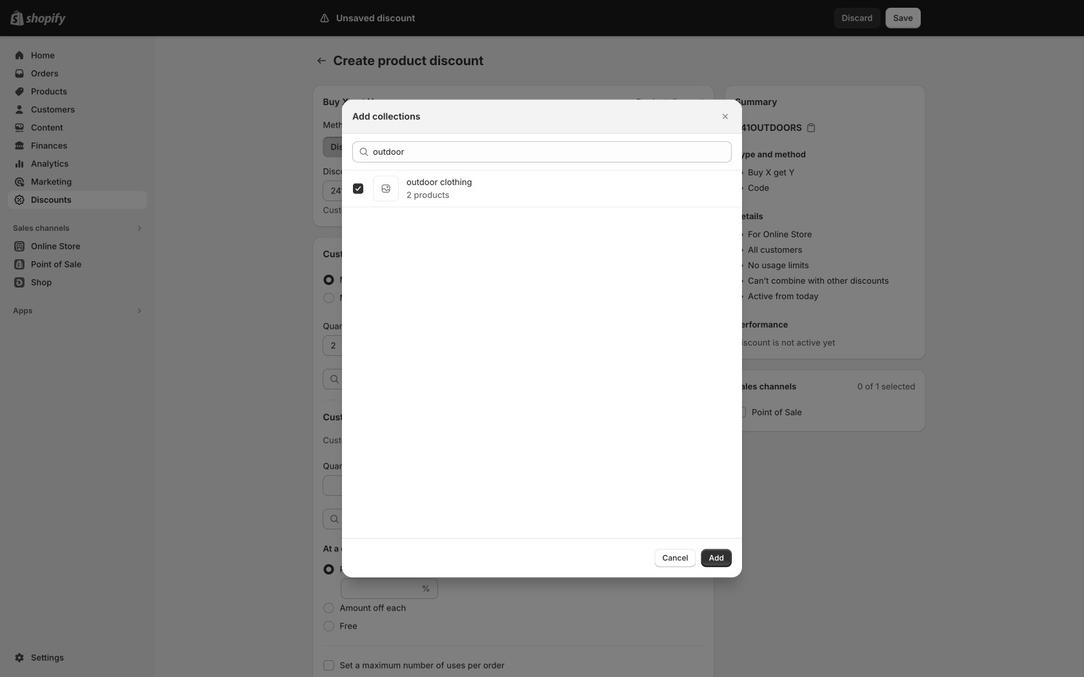 Task type: locate. For each thing, give the bounding box(es) containing it.
dialog
[[0, 100, 1084, 578]]



Task type: describe. For each thing, give the bounding box(es) containing it.
shopify image
[[26, 13, 66, 26]]

Search collections text field
[[373, 142, 732, 162]]



Task type: vqa. For each thing, say whether or not it's contained in the screenshot.
Shop settings menu element
no



